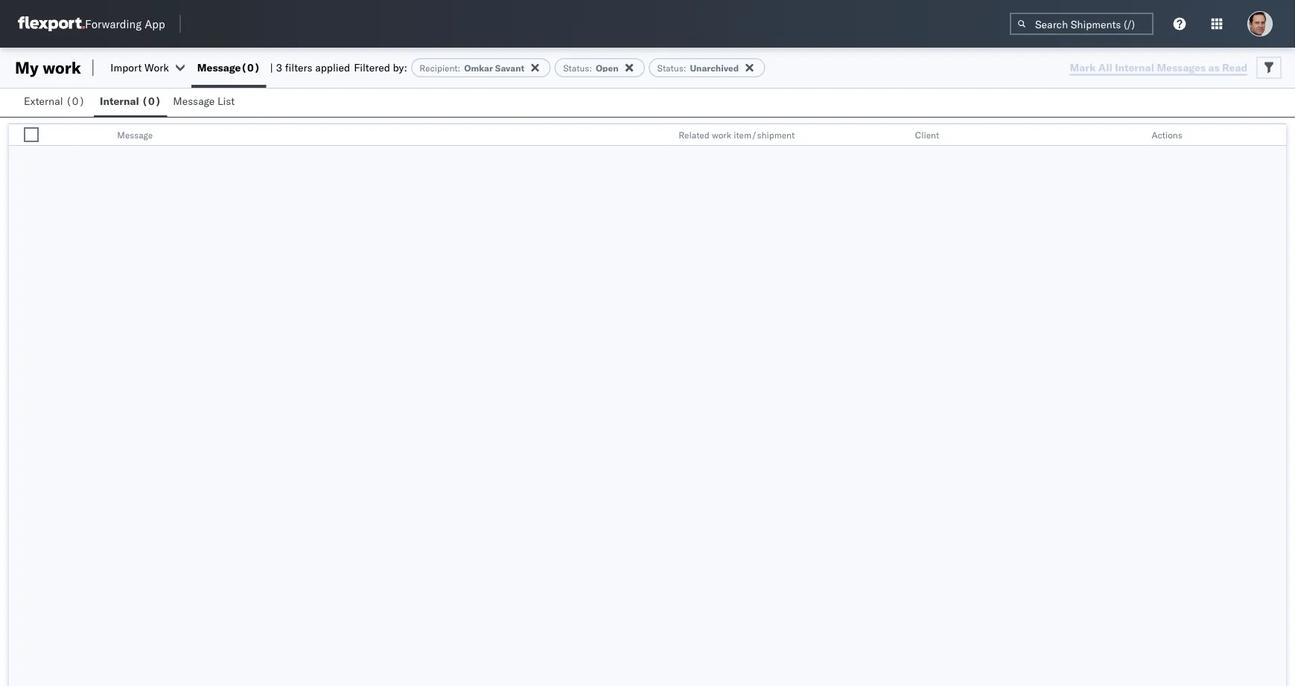 Task type: vqa. For each thing, say whether or not it's contained in the screenshot.
item/shipment
yes



Task type: locate. For each thing, give the bounding box(es) containing it.
3
[[276, 61, 282, 74]]

recipient
[[420, 62, 458, 73]]

filtered
[[354, 61, 390, 74]]

1 status from the left
[[563, 62, 589, 73]]

(0) for message (0)
[[241, 61, 260, 74]]

message inside the message list button
[[173, 95, 215, 108]]

omkar
[[464, 62, 493, 73]]

: left omkar
[[458, 62, 461, 73]]

:
[[458, 62, 461, 73], [589, 62, 592, 73], [684, 62, 686, 73]]

(0)
[[241, 61, 260, 74], [66, 95, 85, 108], [142, 95, 161, 108]]

work
[[144, 61, 169, 74]]

external (0) button
[[18, 88, 94, 117]]

actions
[[1152, 129, 1183, 140]]

work for related
[[712, 129, 732, 140]]

0 horizontal spatial :
[[458, 62, 461, 73]]

(0) inside external (0) button
[[66, 95, 85, 108]]

0 horizontal spatial (0)
[[66, 95, 85, 108]]

message up list
[[197, 61, 241, 74]]

status : unarchived
[[657, 62, 739, 73]]

status left unarchived
[[657, 62, 684, 73]]

message list button
[[167, 88, 244, 117]]

(0) inside internal (0) button
[[142, 95, 161, 108]]

1 vertical spatial work
[[712, 129, 732, 140]]

0 horizontal spatial work
[[43, 57, 81, 78]]

status
[[563, 62, 589, 73], [657, 62, 684, 73]]

resize handle column header
[[62, 124, 80, 147], [653, 124, 671, 147], [890, 124, 908, 147], [1127, 124, 1144, 147], [1269, 124, 1286, 147]]

: left unarchived
[[684, 62, 686, 73]]

None checkbox
[[24, 127, 39, 142]]

0 vertical spatial message
[[197, 61, 241, 74]]

unarchived
[[690, 62, 739, 73]]

3 : from the left
[[684, 62, 686, 73]]

2 horizontal spatial (0)
[[241, 61, 260, 74]]

: for unarchived
[[684, 62, 686, 73]]

2 horizontal spatial :
[[684, 62, 686, 73]]

2 status from the left
[[657, 62, 684, 73]]

status for status : open
[[563, 62, 589, 73]]

1 resize handle column header from the left
[[62, 124, 80, 147]]

1 vertical spatial message
[[173, 95, 215, 108]]

message left list
[[173, 95, 215, 108]]

2 : from the left
[[589, 62, 592, 73]]

Search Shipments (/) text field
[[1010, 13, 1154, 35]]

1 : from the left
[[458, 62, 461, 73]]

by:
[[393, 61, 407, 74]]

1 horizontal spatial (0)
[[142, 95, 161, 108]]

0 horizontal spatial status
[[563, 62, 589, 73]]

applied
[[315, 61, 350, 74]]

status left open
[[563, 62, 589, 73]]

1 horizontal spatial work
[[712, 129, 732, 140]]

4 resize handle column header from the left
[[1127, 124, 1144, 147]]

(0) right external
[[66, 95, 85, 108]]

2 resize handle column header from the left
[[653, 124, 671, 147]]

(0) left the |
[[241, 61, 260, 74]]

1 horizontal spatial status
[[657, 62, 684, 73]]

0 vertical spatial work
[[43, 57, 81, 78]]

flexport. image
[[18, 16, 85, 31]]

internal
[[100, 95, 139, 108]]

work
[[43, 57, 81, 78], [712, 129, 732, 140]]

message (0)
[[197, 61, 260, 74]]

forwarding app
[[85, 17, 165, 31]]

message
[[197, 61, 241, 74], [173, 95, 215, 108], [117, 129, 153, 140]]

client
[[915, 129, 939, 140]]

work right related
[[712, 129, 732, 140]]

resize handle column header for client
[[1127, 124, 1144, 147]]

: left open
[[589, 62, 592, 73]]

item/shipment
[[734, 129, 795, 140]]

message down internal (0) button
[[117, 129, 153, 140]]

import work
[[111, 61, 169, 74]]

filters
[[285, 61, 313, 74]]

internal (0) button
[[94, 88, 167, 117]]

resize handle column header for message
[[653, 124, 671, 147]]

1 horizontal spatial :
[[589, 62, 592, 73]]

5 resize handle column header from the left
[[1269, 124, 1286, 147]]

(0) right the internal
[[142, 95, 161, 108]]

work up external (0)
[[43, 57, 81, 78]]

3 resize handle column header from the left
[[890, 124, 908, 147]]



Task type: describe. For each thing, give the bounding box(es) containing it.
list
[[217, 95, 235, 108]]

related
[[679, 129, 710, 140]]

(0) for internal (0)
[[142, 95, 161, 108]]

import
[[111, 61, 142, 74]]

|
[[270, 61, 273, 74]]

forwarding
[[85, 17, 142, 31]]

external (0)
[[24, 95, 85, 108]]

forwarding app link
[[18, 16, 165, 31]]

my
[[15, 57, 39, 78]]

recipient : omkar savant
[[420, 62, 525, 73]]

import work button
[[111, 61, 169, 74]]

work for my
[[43, 57, 81, 78]]

open
[[596, 62, 619, 73]]

status : open
[[563, 62, 619, 73]]

: for open
[[589, 62, 592, 73]]

savant
[[495, 62, 525, 73]]

status for status : unarchived
[[657, 62, 684, 73]]

2 vertical spatial message
[[117, 129, 153, 140]]

external
[[24, 95, 63, 108]]

message for list
[[173, 95, 215, 108]]

message list
[[173, 95, 235, 108]]

(0) for external (0)
[[66, 95, 85, 108]]

: for omkar savant
[[458, 62, 461, 73]]

app
[[145, 17, 165, 31]]

internal (0)
[[100, 95, 161, 108]]

resize handle column header for actions
[[1269, 124, 1286, 147]]

resize handle column header for related work item/shipment
[[890, 124, 908, 147]]

related work item/shipment
[[679, 129, 795, 140]]

my work
[[15, 57, 81, 78]]

message for (0)
[[197, 61, 241, 74]]

| 3 filters applied filtered by:
[[270, 61, 407, 74]]



